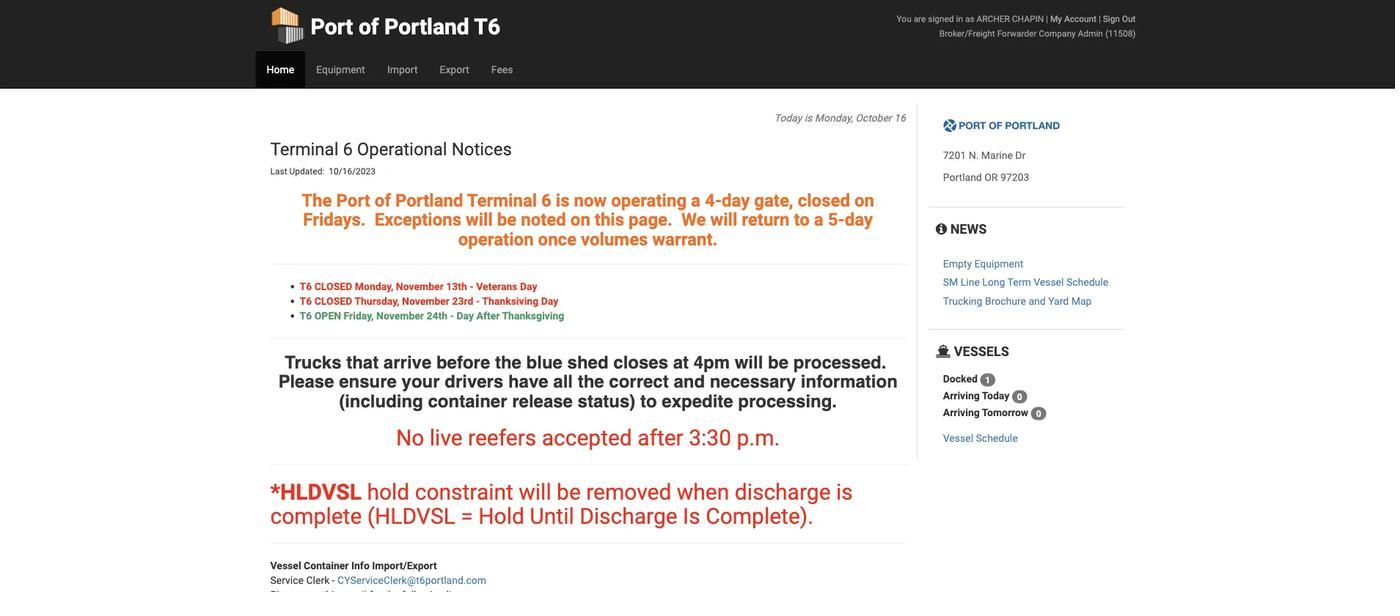 Task type: locate. For each thing, give the bounding box(es) containing it.
is left october
[[805, 112, 812, 124]]

port
[[311, 14, 353, 40], [336, 190, 370, 211]]

on right 5-
[[855, 190, 874, 211]]

hold
[[478, 504, 524, 530]]

admin
[[1078, 28, 1103, 39]]

- right "23rd"
[[476, 295, 480, 307]]

the right all
[[578, 372, 604, 392]]

equipment button
[[305, 51, 376, 88]]

10/16/2023
[[329, 166, 376, 177]]

monday, left october
[[815, 112, 853, 124]]

0 vertical spatial 0
[[1017, 392, 1022, 402]]

0 horizontal spatial terminal
[[270, 139, 339, 160]]

| left my
[[1046, 14, 1048, 24]]

1 horizontal spatial vessel
[[943, 433, 974, 445]]

info circle image
[[936, 222, 947, 235]]

have
[[508, 372, 548, 392]]

0 vertical spatial and
[[1029, 295, 1046, 307]]

vessel for vessel container info import/export service clerk - cyserviceclerk@t6portland.com
[[270, 560, 301, 572]]

0 horizontal spatial to
[[640, 391, 657, 412]]

fees
[[491, 63, 513, 76]]

0 horizontal spatial |
[[1046, 14, 1048, 24]]

to up after
[[640, 391, 657, 412]]

day up thanksgiving at left bottom
[[541, 295, 558, 307]]

discharge
[[735, 479, 831, 505]]

to right gate, at top right
[[794, 209, 810, 230]]

0 vertical spatial vessel
[[1034, 277, 1064, 289]]

2 horizontal spatial day
[[541, 295, 558, 307]]

0
[[1017, 392, 1022, 402], [1036, 409, 1041, 419]]

day
[[520, 280, 537, 293], [541, 295, 558, 307], [457, 310, 474, 322]]

1 horizontal spatial and
[[1029, 295, 1046, 307]]

day down "23rd"
[[457, 310, 474, 322]]

of up equipment dropdown button
[[359, 14, 379, 40]]

account
[[1064, 14, 1097, 24]]

vessel up service
[[270, 560, 301, 572]]

2 closed from the top
[[314, 295, 352, 307]]

0 horizontal spatial 6
[[343, 139, 353, 160]]

1 horizontal spatial the
[[578, 372, 604, 392]]

vessel inside vessel container info import/export service clerk - cyserviceclerk@t6portland.com
[[270, 560, 301, 572]]

1 horizontal spatial schedule
[[1067, 277, 1109, 289]]

thursday,
[[355, 295, 399, 307]]

| left sign
[[1099, 14, 1101, 24]]

2 vertical spatial be
[[557, 479, 581, 505]]

1 vertical spatial 0
[[1036, 409, 1041, 419]]

0 vertical spatial be
[[497, 209, 517, 230]]

live
[[430, 425, 463, 451]]

0 horizontal spatial and
[[674, 372, 705, 392]]

warrant.
[[652, 229, 718, 250]]

2 horizontal spatial be
[[768, 353, 789, 373]]

terminal inside the port of portland terminal 6 is now operating a 4-day gate, closed on fridays.  exceptions will be noted on this page.  we will return to a 5-day operation once volumes warrant.
[[467, 190, 537, 211]]

0 horizontal spatial monday,
[[355, 280, 393, 293]]

on left this
[[571, 209, 590, 230]]

0 vertical spatial closed
[[314, 280, 352, 293]]

docked
[[943, 374, 978, 386]]

vessel down docked 1 arriving today 0 arriving tomorrow 0
[[943, 433, 974, 445]]

0 vertical spatial equipment
[[316, 63, 365, 76]]

0 horizontal spatial equipment
[[316, 63, 365, 76]]

cyserviceclerk@t6portland.com link
[[337, 575, 486, 587]]

- right 24th
[[450, 310, 454, 322]]

arriving up the vessel schedule link
[[943, 407, 980, 419]]

1 vertical spatial equipment
[[975, 258, 1024, 270]]

0 vertical spatial portland
[[384, 14, 469, 40]]

sm
[[943, 277, 958, 289]]

be down accepted at the bottom left of page
[[557, 479, 581, 505]]

2 horizontal spatial is
[[836, 479, 853, 505]]

october
[[856, 112, 892, 124]]

0 horizontal spatial vessel
[[270, 560, 301, 572]]

monday, inside t6 closed monday, november 13th - veterans day t6 closed thursday, november 23rd - thanksiving day t6 open friday, november 24th - day after thanksgiving
[[355, 280, 393, 293]]

0 vertical spatial is
[[805, 112, 812, 124]]

1 vertical spatial 6
[[541, 190, 552, 211]]

=
[[461, 504, 473, 530]]

vessel inside empty equipment sm line long term vessel schedule trucking brochure and yard map
[[1034, 277, 1064, 289]]

port down '10/16/2023'
[[336, 190, 370, 211]]

(including
[[339, 391, 423, 412]]

the
[[495, 353, 522, 373], [578, 372, 604, 392]]

of down '10/16/2023'
[[375, 190, 391, 211]]

1 horizontal spatial day
[[520, 280, 537, 293]]

shed
[[568, 353, 609, 373]]

will right 4pm
[[735, 353, 763, 373]]

6 up once
[[541, 190, 552, 211]]

last
[[270, 166, 287, 177]]

the left blue in the bottom left of the page
[[495, 353, 522, 373]]

a left 5-
[[814, 209, 824, 230]]

vessel schedule
[[943, 433, 1018, 445]]

my
[[1050, 14, 1062, 24]]

monday, up thursday,
[[355, 280, 393, 293]]

6 inside the port of portland terminal 6 is now operating a 4-day gate, closed on fridays.  exceptions will be noted on this page.  we will return to a 5-day operation once volumes warrant.
[[541, 190, 552, 211]]

is right discharge
[[836, 479, 853, 505]]

1 vertical spatial vessel
[[943, 433, 974, 445]]

trucking
[[943, 295, 983, 307]]

vessel for vessel schedule
[[943, 433, 974, 445]]

1 horizontal spatial to
[[794, 209, 810, 230]]

friday,
[[344, 310, 374, 322]]

terminal up last
[[270, 139, 339, 160]]

container
[[428, 391, 507, 412]]

7201 n. marine dr
[[943, 149, 1026, 161]]

0 vertical spatial arriving
[[943, 390, 980, 403]]

1 vertical spatial closed
[[314, 295, 352, 307]]

1 horizontal spatial be
[[557, 479, 581, 505]]

closes
[[614, 353, 668, 373]]

operating
[[611, 190, 687, 211]]

be left noted
[[497, 209, 517, 230]]

2 vertical spatial vessel
[[270, 560, 301, 572]]

n.
[[969, 149, 979, 161]]

a left 4- in the top right of the page
[[691, 190, 701, 211]]

day up the thanksiving at left
[[520, 280, 537, 293]]

1 vertical spatial terminal
[[467, 190, 537, 211]]

we
[[682, 209, 706, 230]]

portland up import
[[384, 14, 469, 40]]

2 | from the left
[[1099, 14, 1101, 24]]

1 vertical spatial arriving
[[943, 407, 980, 419]]

0 horizontal spatial be
[[497, 209, 517, 230]]

to inside the port of portland terminal 6 is now operating a 4-day gate, closed on fridays.  exceptions will be noted on this page.  we will return to a 5-day operation once volumes warrant.
[[794, 209, 810, 230]]

0 horizontal spatial schedule
[[976, 433, 1018, 445]]

97203
[[1001, 171, 1029, 183]]

0 horizontal spatial today
[[774, 112, 802, 124]]

will down reefers
[[519, 479, 551, 505]]

your
[[402, 372, 440, 392]]

1 vertical spatial be
[[768, 353, 789, 373]]

equipment
[[316, 63, 365, 76], [975, 258, 1024, 270]]

yard
[[1048, 295, 1069, 307]]

will inside hold constraint will be removed when discharge is complete (hldvsl = hold until discharge is complete).
[[519, 479, 551, 505]]

closed
[[314, 280, 352, 293], [314, 295, 352, 307]]

t6
[[474, 14, 500, 40], [300, 280, 312, 293], [300, 295, 312, 307], [300, 310, 312, 322]]

or
[[985, 171, 998, 183]]

will
[[466, 209, 493, 230], [711, 209, 737, 230], [735, 353, 763, 373], [519, 479, 551, 505]]

equipment right 'home'
[[316, 63, 365, 76]]

2 vertical spatial is
[[836, 479, 853, 505]]

cyserviceclerk@t6portland.com
[[337, 575, 486, 587]]

1 horizontal spatial is
[[805, 112, 812, 124]]

you
[[897, 14, 912, 24]]

arrive
[[384, 353, 432, 373]]

0 up tomorrow
[[1017, 392, 1022, 402]]

1 vertical spatial monday,
[[355, 280, 393, 293]]

2 vertical spatial portland
[[395, 190, 463, 211]]

port of portland t6 link
[[270, 0, 500, 51]]

1 horizontal spatial monday,
[[815, 112, 853, 124]]

1 horizontal spatial today
[[982, 390, 1010, 403]]

0 vertical spatial terminal
[[270, 139, 339, 160]]

schedule
[[1067, 277, 1109, 289], [976, 433, 1018, 445]]

to inside trucks that arrive before the blue shed closes at 4pm will be processed. please ensure your drivers have all the correct and necessary information (including container release status) to expedite processing.
[[640, 391, 657, 412]]

volumes
[[581, 229, 648, 250]]

and inside empty equipment sm line long term vessel schedule trucking brochure and yard map
[[1029, 295, 1046, 307]]

0 horizontal spatial is
[[556, 190, 570, 211]]

arriving down docked
[[943, 390, 980, 403]]

will right "exceptions"
[[466, 209, 493, 230]]

empty
[[943, 258, 972, 270]]

vessels
[[951, 344, 1009, 359]]

hold
[[367, 479, 410, 505]]

2 arriving from the top
[[943, 407, 980, 419]]

be up processing. in the bottom right of the page
[[768, 353, 789, 373]]

is left now
[[556, 190, 570, 211]]

noted
[[521, 209, 566, 230]]

0 vertical spatial november
[[396, 280, 444, 293]]

1 vertical spatial is
[[556, 190, 570, 211]]

be inside trucks that arrive before the blue shed closes at 4pm will be processed. please ensure your drivers have all the correct and necessary information (including container release status) to expedite processing.
[[768, 353, 789, 373]]

marine
[[981, 149, 1013, 161]]

|
[[1046, 14, 1048, 24], [1099, 14, 1101, 24]]

my account link
[[1050, 14, 1097, 24]]

6 up '10/16/2023'
[[343, 139, 353, 160]]

1 arriving from the top
[[943, 390, 980, 403]]

is
[[683, 504, 700, 530]]

(11508)
[[1105, 28, 1136, 39]]

0 vertical spatial today
[[774, 112, 802, 124]]

0 vertical spatial schedule
[[1067, 277, 1109, 289]]

2 vertical spatial day
[[457, 310, 474, 322]]

vessel up "yard"
[[1034, 277, 1064, 289]]

processed.
[[794, 353, 887, 373]]

thanksgiving
[[502, 310, 564, 322]]

equipment up long
[[975, 258, 1024, 270]]

monday,
[[815, 112, 853, 124], [355, 280, 393, 293]]

0 right tomorrow
[[1036, 409, 1041, 419]]

portland down the terminal 6 operational notices last updated:  10/16/2023 in the left of the page
[[395, 190, 463, 211]]

2 horizontal spatial vessel
[[1034, 277, 1064, 289]]

1 horizontal spatial equipment
[[975, 258, 1024, 270]]

terminal up 'operation'
[[467, 190, 537, 211]]

1 horizontal spatial terminal
[[467, 190, 537, 211]]

- right clerk
[[332, 575, 335, 587]]

0 vertical spatial monday,
[[815, 112, 853, 124]]

processing.
[[738, 391, 837, 412]]

portland down 7201
[[943, 171, 982, 183]]

0 vertical spatial to
[[794, 209, 810, 230]]

no
[[396, 425, 424, 451]]

1 vertical spatial port
[[336, 190, 370, 211]]

archer
[[977, 14, 1010, 24]]

1 horizontal spatial day
[[845, 209, 873, 230]]

schedule up map
[[1067, 277, 1109, 289]]

1 horizontal spatial 6
[[541, 190, 552, 211]]

info
[[351, 560, 370, 572]]

1 | from the left
[[1046, 14, 1048, 24]]

are
[[914, 14, 926, 24]]

status)
[[578, 391, 636, 412]]

- inside vessel container info import/export service clerk - cyserviceclerk@t6portland.com
[[332, 575, 335, 587]]

and right correct
[[674, 372, 705, 392]]

4pm
[[694, 353, 730, 373]]

1 vertical spatial day
[[541, 295, 558, 307]]

container
[[304, 560, 349, 572]]

thanksiving
[[482, 295, 539, 307]]

accepted
[[542, 425, 632, 451]]

port inside the port of portland terminal 6 is now operating a 4-day gate, closed on fridays.  exceptions will be noted on this page.  we will return to a 5-day operation once volumes warrant.
[[336, 190, 370, 211]]

1 horizontal spatial |
[[1099, 14, 1101, 24]]

2 vertical spatial november
[[376, 310, 424, 322]]

-
[[470, 280, 474, 293], [476, 295, 480, 307], [450, 310, 454, 322], [332, 575, 335, 587]]

import button
[[376, 51, 429, 88]]

removed
[[586, 479, 672, 505]]

1 vertical spatial to
[[640, 391, 657, 412]]

1 vertical spatial schedule
[[976, 433, 1018, 445]]

day
[[722, 190, 750, 211], [845, 209, 873, 230]]

gate,
[[754, 190, 794, 211]]

1 vertical spatial and
[[674, 372, 705, 392]]

ensure
[[339, 372, 397, 392]]

schedule down tomorrow
[[976, 433, 1018, 445]]

1 vertical spatial of
[[375, 190, 391, 211]]

port up equipment dropdown button
[[311, 14, 353, 40]]

and left "yard"
[[1029, 295, 1046, 307]]

1 vertical spatial today
[[982, 390, 1010, 403]]

november
[[396, 280, 444, 293], [402, 295, 450, 307], [376, 310, 424, 322]]

schedule inside empty equipment sm line long term vessel schedule trucking brochure and yard map
[[1067, 277, 1109, 289]]

0 vertical spatial 6
[[343, 139, 353, 160]]



Task type: describe. For each thing, give the bounding box(es) containing it.
home
[[267, 63, 294, 76]]

0 vertical spatial port
[[311, 14, 353, 40]]

port of portland t6 image
[[943, 119, 1061, 133]]

sign out link
[[1103, 14, 1136, 24]]

0 vertical spatial of
[[359, 14, 379, 40]]

you are signed in as archer chapin | my account | sign out broker/freight forwarder company admin (11508)
[[897, 14, 1136, 39]]

reefers
[[468, 425, 536, 451]]

24th
[[427, 310, 448, 322]]

broker/freight
[[940, 28, 995, 39]]

1 vertical spatial november
[[402, 295, 450, 307]]

monday, for closed
[[355, 280, 393, 293]]

- right "13th"
[[470, 280, 474, 293]]

1 closed from the top
[[314, 280, 352, 293]]

0 horizontal spatial day
[[457, 310, 474, 322]]

6 inside the terminal 6 operational notices last updated:  10/16/2023
[[343, 139, 353, 160]]

notices
[[452, 139, 512, 160]]

tomorrow
[[982, 407, 1029, 419]]

complete
[[270, 504, 362, 530]]

veterans
[[476, 280, 518, 293]]

export
[[440, 63, 469, 76]]

this
[[595, 209, 624, 230]]

0 vertical spatial day
[[520, 280, 537, 293]]

7201
[[943, 149, 966, 161]]

3:30
[[689, 425, 731, 451]]

today inside docked 1 arriving today 0 arriving tomorrow 0
[[982, 390, 1010, 403]]

0 horizontal spatial day
[[722, 190, 750, 211]]

1 horizontal spatial a
[[814, 209, 824, 230]]

please
[[278, 372, 334, 392]]

out
[[1122, 14, 1136, 24]]

4-
[[705, 190, 722, 211]]

be inside hold constraint will be removed when discharge is complete (hldvsl = hold until discharge is complete).
[[557, 479, 581, 505]]

vessel container info import/export service clerk - cyserviceclerk@t6portland.com
[[270, 560, 486, 587]]

after
[[476, 310, 500, 322]]

1 horizontal spatial on
[[855, 190, 874, 211]]

drivers
[[445, 372, 503, 392]]

is inside the port of portland terminal 6 is now operating a 4-day gate, closed on fridays.  exceptions will be noted on this page.  we will return to a 5-day operation once volumes warrant.
[[556, 190, 570, 211]]

until
[[530, 504, 574, 530]]

closed
[[798, 190, 850, 211]]

company
[[1039, 28, 1076, 39]]

terminal 6 operational notices last updated:  10/16/2023
[[270, 139, 516, 177]]

empty equipment sm line long term vessel schedule trucking brochure and yard map
[[943, 258, 1109, 307]]

0 horizontal spatial 0
[[1017, 392, 1022, 402]]

portland or 97203
[[943, 171, 1029, 183]]

docked 1 arriving today 0 arriving tomorrow 0
[[943, 374, 1041, 419]]

0 horizontal spatial the
[[495, 353, 522, 373]]

today is monday, october 16
[[774, 112, 906, 124]]

16
[[894, 112, 906, 124]]

terminal inside the terminal 6 operational notices last updated:  10/16/2023
[[270, 139, 339, 160]]

information
[[801, 372, 898, 392]]

1
[[985, 375, 991, 386]]

(hldvsl
[[367, 504, 455, 530]]

23rd
[[452, 295, 473, 307]]

at
[[673, 353, 689, 373]]

of inside the port of portland terminal 6 is now operating a 4-day gate, closed on fridays.  exceptions will be noted on this page.  we will return to a 5-day operation once volumes warrant.
[[375, 190, 391, 211]]

portland inside the port of portland terminal 6 is now operating a 4-day gate, closed on fridays.  exceptions will be noted on this page.  we will return to a 5-day operation once volumes warrant.
[[395, 190, 463, 211]]

the port of portland terminal 6 is now operating a 4-day gate, closed on fridays.  exceptions will be noted on this page.  we will return to a 5-day operation once volumes warrant.
[[302, 190, 874, 250]]

operation
[[458, 229, 534, 250]]

return
[[742, 209, 790, 230]]

equipment inside empty equipment sm line long term vessel schedule trucking brochure and yard map
[[975, 258, 1024, 270]]

will inside trucks that arrive before the blue shed closes at 4pm will be processed. please ensure your drivers have all the correct and necessary information (including container release status) to expedite processing.
[[735, 353, 763, 373]]

empty equipment link
[[943, 258, 1024, 270]]

13th
[[446, 280, 467, 293]]

0 horizontal spatial on
[[571, 209, 590, 230]]

operational
[[357, 139, 447, 160]]

line
[[961, 277, 980, 289]]

news
[[947, 221, 987, 237]]

once
[[538, 229, 577, 250]]

constraint
[[415, 479, 513, 505]]

equipment inside dropdown button
[[316, 63, 365, 76]]

necessary
[[710, 372, 796, 392]]

fees button
[[480, 51, 524, 88]]

release
[[512, 391, 573, 412]]

import
[[387, 63, 418, 76]]

signed
[[928, 14, 954, 24]]

is inside hold constraint will be removed when discharge is complete (hldvsl = hold until discharge is complete).
[[836, 479, 853, 505]]

as
[[965, 14, 975, 24]]

0 horizontal spatial a
[[691, 190, 701, 211]]

now
[[574, 190, 607, 211]]

long
[[983, 277, 1005, 289]]

hold constraint will be removed when discharge is complete (hldvsl = hold until discharge is complete).
[[270, 479, 853, 530]]

will right 'we'
[[711, 209, 737, 230]]

ship image
[[936, 345, 951, 358]]

exceptions
[[375, 209, 461, 230]]

and inside trucks that arrive before the blue shed closes at 4pm will be processed. please ensure your drivers have all the correct and necessary information (including container release status) to expedite processing.
[[674, 372, 705, 392]]

before
[[436, 353, 490, 373]]

forwarder
[[997, 28, 1037, 39]]

that
[[346, 353, 379, 373]]

be inside the port of portland terminal 6 is now operating a 4-day gate, closed on fridays.  exceptions will be noted on this page.  we will return to a 5-day operation once volumes warrant.
[[497, 209, 517, 230]]

clerk
[[306, 575, 330, 587]]

*hldvsl
[[270, 479, 362, 505]]

all
[[553, 372, 573, 392]]

1 vertical spatial portland
[[943, 171, 982, 183]]

when
[[677, 479, 729, 505]]

1 horizontal spatial 0
[[1036, 409, 1041, 419]]

open
[[314, 310, 341, 322]]

map
[[1072, 295, 1092, 307]]

trucking brochure and yard map link
[[943, 295, 1092, 307]]

trucks
[[285, 353, 342, 373]]

vessel schedule link
[[943, 433, 1018, 445]]

monday, for is
[[815, 112, 853, 124]]

t6 closed monday, november 13th - veterans day t6 closed thursday, november 23rd - thanksiving day t6 open friday, november 24th - day after thanksgiving
[[300, 280, 564, 322]]

sign
[[1103, 14, 1120, 24]]

expedite
[[662, 391, 733, 412]]



Task type: vqa. For each thing, say whether or not it's contained in the screenshot.


